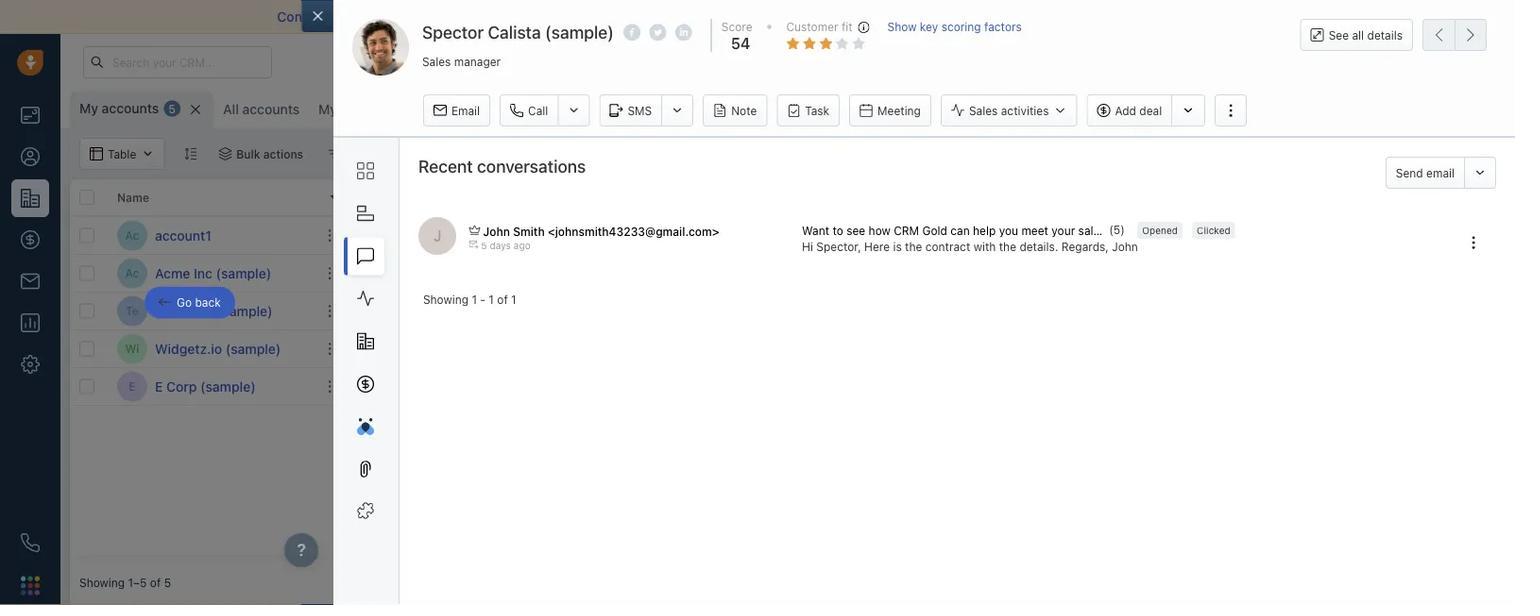 Task type: locate. For each thing, give the bounding box(es) containing it.
1 horizontal spatial all
[[1352, 28, 1364, 42]]

1 vertical spatial add
[[940, 229, 961, 242]]

(sample) down "widgetz.io (sample)" link
[[200, 379, 256, 394]]

filter
[[357, 147, 383, 161]]

related
[[363, 191, 405, 204]]

container_wx8msf4aqz5i3rn1 image left deal
[[1108, 100, 1121, 113]]

+
[[1213, 227, 1220, 240], [504, 229, 512, 242], [1071, 229, 1078, 242], [930, 229, 937, 242]]

0 vertical spatial container_wx8msf4aqz5i3rn1 image
[[218, 147, 232, 161]]

+ click to add right opened
[[1213, 227, 1287, 240]]

container_wx8msf4aqz5i3rn1 image
[[218, 147, 232, 161], [793, 229, 806, 242]]

1 horizontal spatial your
[[927, 9, 955, 25]]

add right clicked
[[1267, 227, 1287, 240]]

container_wx8msf4aqz5i3rn1 image inside the 1 filter applied button
[[328, 147, 341, 161]]

0 horizontal spatial accounts
[[102, 101, 159, 116]]

note
[[731, 104, 757, 117]]

smith
[[513, 225, 545, 238], [840, 229, 870, 242]]

start
[[1155, 9, 1184, 25]]

container_wx8msf4aqz5i3rn1 image for customize table button on the top
[[1108, 100, 1121, 113]]

cell
[[1345, 217, 1506, 254], [495, 255, 637, 292], [637, 255, 778, 292], [1204, 255, 1345, 292], [1345, 255, 1506, 292], [637, 293, 778, 330], [778, 293, 920, 330], [920, 293, 1062, 330], [1062, 293, 1204, 330], [1204, 293, 1345, 330], [1345, 293, 1506, 330], [495, 331, 637, 367], [637, 331, 778, 367], [778, 331, 920, 367], [920, 331, 1062, 367], [1062, 331, 1204, 367], [1204, 331, 1345, 367], [1345, 331, 1506, 367], [495, 368, 637, 405], [637, 368, 778, 405], [778, 368, 920, 405], [920, 368, 1062, 405], [1062, 368, 1204, 405], [1204, 368, 1345, 405], [1345, 368, 1506, 405]]

e left the corp
[[155, 379, 163, 394]]

is
[[893, 240, 902, 253]]

click right days
[[515, 229, 541, 242]]

accounts up applied
[[396, 102, 453, 117]]

--
[[363, 229, 373, 242]]

e down wi
[[129, 380, 136, 393]]

call button
[[500, 94, 558, 127]]

accounts right all
[[242, 102, 300, 117]]

+ right crm
[[930, 229, 937, 242]]

fit
[[842, 20, 853, 34]]

to inside button
[[833, 224, 843, 237]]

john for john smith <johnsmith43233@gmail.com>
[[483, 225, 510, 238]]

5
[[168, 102, 176, 115], [481, 240, 487, 251], [164, 576, 171, 589]]

0 horizontal spatial sales
[[958, 9, 990, 25]]

1 vertical spatial ac
[[125, 267, 139, 280]]

1
[[349, 147, 354, 161], [472, 293, 477, 307], [489, 293, 494, 307], [511, 293, 516, 307]]

container_wx8msf4aqz5i3rn1 image left spector,
[[793, 229, 806, 242]]

0 vertical spatial 5
[[168, 102, 176, 115]]

regards,
[[1062, 240, 1109, 253]]

the right with in the right of the page
[[999, 240, 1016, 253]]

2 vertical spatial of
[[150, 576, 161, 589]]

+ click to add right 'outgoing' 'icon'
[[504, 229, 578, 242]]

twitter circled image
[[649, 22, 666, 42]]

sales left activities
[[969, 104, 998, 117]]

(sample) up widgetz.io (sample)
[[217, 303, 273, 319]]

john inside $ 0 row group
[[811, 229, 837, 242]]

improve
[[433, 9, 483, 25]]

calista
[[488, 22, 541, 42]]

showing right s icon at the left
[[423, 293, 469, 307]]

1 left filter
[[349, 147, 354, 161]]

1 vertical spatial of
[[497, 293, 508, 307]]

enable
[[596, 9, 638, 25]]

1 vertical spatial all
[[1352, 28, 1364, 42]]

sales for sales activities
[[969, 104, 998, 117]]

to right mailbox at left
[[417, 9, 429, 25]]

0 horizontal spatial + click to add
[[504, 229, 578, 242]]

contacts
[[408, 191, 457, 204]]

sales
[[958, 9, 990, 25], [1078, 224, 1106, 237]]

applied
[[386, 147, 426, 161]]

0 horizontal spatial my
[[79, 101, 98, 116]]

john up days
[[483, 225, 510, 238]]

container_wx8msf4aqz5i3rn1 image
[[1108, 100, 1121, 113], [328, 147, 341, 161]]

0 horizontal spatial john
[[483, 225, 510, 238]]

0 horizontal spatial sales
[[422, 55, 451, 68]]

showing for showing 1–5 of 5
[[79, 576, 125, 589]]

1 horizontal spatial email
[[1427, 166, 1455, 179]]

5 inside my accounts 5
[[168, 102, 176, 115]]

show key scoring factors
[[888, 20, 1022, 34]]

import
[[864, 9, 906, 25]]

$ 0 grid
[[70, 178, 1506, 560]]

dialog
[[144, 0, 1515, 606]]

1–5
[[128, 576, 147, 589]]

showing inside dialog
[[423, 293, 469, 307]]

score 54
[[722, 20, 752, 53]]

0 horizontal spatial of
[[150, 576, 161, 589]]

1 horizontal spatial john
[[811, 229, 837, 242]]

meeting button
[[849, 94, 931, 127]]

1 horizontal spatial sales
[[969, 104, 998, 117]]

all accounts
[[223, 102, 300, 117]]

0 horizontal spatial all
[[909, 9, 923, 25]]

sales manager
[[422, 55, 501, 68]]

(sample) left the facebook circled icon
[[545, 22, 614, 42]]

1 horizontal spatial smith
[[840, 229, 870, 242]]

1 vertical spatial email
[[1427, 166, 1455, 179]]

want to see how crm gold can help you meet your sales goals?
[[802, 224, 1144, 237]]

e for e
[[129, 380, 136, 393]]

want to see how crm gold can help you meet your sales goals? button
[[802, 222, 1144, 239]]

0 vertical spatial add
[[1115, 104, 1136, 117]]

techcave (sample) link
[[155, 302, 273, 321]]

email
[[451, 104, 480, 117]]

ac for account1
[[125, 229, 139, 242]]

show
[[888, 20, 917, 34]]

sampletechcave.com link
[[504, 305, 617, 318]]

accounts down search your crm... text box on the top left
[[102, 101, 159, 116]]

0 horizontal spatial showing
[[79, 576, 125, 589]]

you right help at the top of page
[[999, 224, 1018, 237]]

add right ago
[[558, 229, 578, 242]]

0 vertical spatial of
[[716, 9, 729, 25]]

0 vertical spatial you
[[1043, 9, 1066, 25]]

smith inside press space to select this row. 'row'
[[840, 229, 870, 242]]

0 horizontal spatial add
[[940, 229, 961, 242]]

te
[[126, 305, 139, 318]]

0 vertical spatial sales
[[422, 55, 451, 68]]

add deal
[[1115, 104, 1162, 117]]

add inside $ 0 row group
[[940, 229, 961, 242]]

mailbox
[[365, 9, 413, 25]]

5 down search your crm... text box on the top left
[[168, 102, 176, 115]]

+ click to add right "details."
[[1071, 229, 1145, 242]]

1 vertical spatial container_wx8msf4aqz5i3rn1 image
[[328, 147, 341, 161]]

1 down 'outgoing' 'icon'
[[472, 293, 477, 307]]

scoring
[[942, 20, 981, 34]]

john left see
[[811, 229, 837, 242]]

1 horizontal spatial container_wx8msf4aqz5i3rn1 image
[[1108, 100, 1121, 113]]

0 horizontal spatial container_wx8msf4aqz5i3rn1 image
[[218, 147, 232, 161]]

0 horizontal spatial smith
[[513, 225, 545, 238]]

1 vertical spatial sales
[[969, 104, 998, 117]]

press space to select this row. row containing sampletechcave.com
[[353, 293, 1506, 331]]

sync
[[684, 9, 713, 25]]

all right see
[[1352, 28, 1364, 42]]

1 vertical spatial you
[[999, 224, 1018, 237]]

ac
[[125, 229, 139, 242], [125, 267, 139, 280]]

showing
[[423, 293, 469, 307], [79, 576, 125, 589]]

click left the (5)
[[1082, 229, 1108, 242]]

0 horizontal spatial container_wx8msf4aqz5i3rn1 image
[[328, 147, 341, 161]]

0 vertical spatial showing
[[423, 293, 469, 307]]

techcave (sample)
[[155, 303, 273, 319]]

1 vertical spatial sales
[[1078, 224, 1106, 237]]

(sample) down techcave (sample) link
[[226, 341, 281, 357]]

sales
[[422, 55, 451, 68], [969, 104, 998, 117]]

territory
[[341, 102, 392, 117]]

1 horizontal spatial accounts
[[242, 102, 300, 117]]

2 horizontal spatial + click to add
[[1213, 227, 1287, 240]]

1 vertical spatial showing
[[79, 576, 125, 589]]

email up 54
[[733, 9, 766, 25]]

of right sync
[[716, 9, 729, 25]]

accounts for my
[[102, 101, 159, 116]]

0 vertical spatial container_wx8msf4aqz5i3rn1 image
[[1108, 100, 1121, 113]]

phone element
[[11, 524, 49, 562]]

1 vertical spatial container_wx8msf4aqz5i3rn1 image
[[793, 229, 806, 242]]

row group containing account1
[[70, 217, 353, 406]]

5 right 'outgoing' 'icon'
[[481, 240, 487, 251]]

click right opened
[[1223, 227, 1250, 240]]

container_wx8msf4aqz5i3rn1 image left filter
[[328, 147, 341, 161]]

5 right 1–5
[[164, 576, 171, 589]]

show key scoring factors link
[[888, 19, 1022, 54]]

see
[[847, 224, 866, 237]]

2 ac from the top
[[125, 267, 139, 280]]

press space to select this row. row
[[70, 217, 353, 255], [353, 217, 1506, 255], [70, 255, 353, 293], [353, 255, 1506, 293], [70, 293, 353, 331], [353, 293, 1506, 331], [70, 331, 353, 368], [353, 331, 1506, 368], [70, 368, 353, 406], [353, 368, 1506, 406]]

sales down "spector"
[[422, 55, 451, 68]]

container_wx8msf4aqz5i3rn1 image inside customize table button
[[1108, 100, 1121, 113]]

widgetz.io (sample) link
[[155, 340, 281, 358]]

smith inside dialog
[[513, 225, 545, 238]]

1 horizontal spatial the
[[999, 240, 1016, 253]]

showing left 1–5
[[79, 576, 125, 589]]

you
[[1043, 9, 1066, 25], [999, 224, 1018, 237]]

1 the from the left
[[905, 240, 922, 253]]

1 horizontal spatial add
[[1115, 104, 1136, 117]]

ac down name at top left
[[125, 229, 139, 242]]

container_wx8msf4aqz5i3rn1 image left bulk
[[218, 147, 232, 161]]

actions
[[263, 147, 303, 161]]

gold
[[922, 224, 947, 237]]

(sample) inside dialog
[[545, 22, 614, 42]]

1 horizontal spatial container_wx8msf4aqz5i3rn1 image
[[793, 229, 806, 242]]

ac up te
[[125, 267, 139, 280]]

sales for sales manager
[[422, 55, 451, 68]]

opened
[[1142, 225, 1178, 235]]

0 horizontal spatial email
[[733, 9, 766, 25]]

3 more...
[[491, 103, 540, 116]]

go
[[177, 296, 192, 309]]

accounts
[[102, 101, 159, 116], [242, 102, 300, 117], [396, 102, 453, 117]]

of down days
[[497, 293, 508, 307]]

+ click to add
[[1213, 227, 1287, 240], [504, 229, 578, 242], [1071, 229, 1145, 242]]

1 horizontal spatial of
[[497, 293, 508, 307]]

to up spector,
[[833, 224, 843, 237]]

0 horizontal spatial the
[[905, 240, 922, 253]]

1 down days
[[489, 293, 494, 307]]

all accounts button
[[214, 91, 309, 128], [223, 102, 300, 117]]

connect your mailbox link
[[277, 9, 417, 25]]

import all your sales data link
[[864, 9, 1025, 25]]

want
[[802, 224, 830, 237]]

+ left ago
[[504, 229, 512, 242]]

0 horizontal spatial you
[[999, 224, 1018, 237]]

0 horizontal spatial click
[[515, 229, 541, 242]]

facebook circled image
[[623, 22, 640, 42]]

john smith
[[811, 229, 870, 242]]

call
[[528, 104, 548, 117]]

accounts for all
[[242, 102, 300, 117]]

and
[[570, 9, 593, 25]]

details
[[1367, 28, 1403, 42]]

1 horizontal spatial showing
[[423, 293, 469, 307]]

showing 1 - 1 of 1
[[423, 293, 516, 307]]

1 horizontal spatial click
[[1082, 229, 1108, 242]]

1 horizontal spatial my
[[319, 102, 337, 117]]

to left start
[[1138, 9, 1151, 25]]

1 filter applied button
[[316, 138, 439, 170]]

john down goals?
[[1112, 240, 1138, 253]]

sms button
[[599, 94, 661, 127]]

1 ac from the top
[[125, 229, 139, 242]]

2 horizontal spatial of
[[716, 9, 729, 25]]

2 horizontal spatial click
[[1223, 227, 1250, 240]]

scratch.
[[1220, 9, 1271, 25]]

to right clicked
[[1253, 227, 1263, 240]]

email right send in the right top of the page
[[1427, 166, 1455, 179]]

press space to select this row. row containing account1
[[70, 217, 353, 255]]

2 horizontal spatial your
[[1052, 224, 1075, 237]]

0 vertical spatial ac
[[125, 229, 139, 242]]

add right the (5)
[[1125, 229, 1145, 242]]

1 horizontal spatial sales
[[1078, 224, 1106, 237]]

0 horizontal spatial e
[[129, 380, 136, 393]]

call link
[[500, 94, 558, 127]]

of right 1–5
[[150, 576, 161, 589]]

crm
[[894, 224, 919, 237]]

email inside 'send email' button
[[1427, 166, 1455, 179]]

you right so
[[1043, 9, 1066, 25]]

to right ago
[[544, 229, 555, 242]]

have
[[1106, 9, 1135, 25]]

1 horizontal spatial e
[[155, 379, 163, 394]]

(sample)
[[545, 22, 614, 42], [216, 265, 271, 281], [217, 303, 273, 319], [226, 341, 281, 357], [200, 379, 256, 394]]

row group
[[70, 217, 353, 406]]

2 horizontal spatial accounts
[[396, 102, 453, 117]]

e corp (sample)
[[155, 379, 256, 394]]

1 horizontal spatial + click to add
[[1071, 229, 1145, 242]]

sales activities button
[[941, 94, 1087, 127], [941, 94, 1077, 127]]

all right import
[[909, 9, 923, 25]]

to
[[417, 9, 429, 25], [1138, 9, 1151, 25], [833, 224, 843, 237], [1253, 227, 1263, 240], [544, 229, 555, 242], [1111, 229, 1122, 242]]

back
[[195, 296, 221, 309]]

want to see how crm gold can help you meet your sales goals? link
[[802, 222, 1144, 239]]

email
[[733, 9, 766, 25], [1427, 166, 1455, 179]]

click
[[1223, 227, 1250, 240], [515, 229, 541, 242], [1082, 229, 1108, 242]]

the right is
[[905, 240, 922, 253]]

(sample) right inc
[[216, 265, 271, 281]]



Task type: describe. For each thing, give the bounding box(es) containing it.
meeting
[[878, 104, 921, 117]]

+ add task
[[930, 229, 987, 242]]

j image
[[364, 372, 394, 402]]

my for my territory accounts
[[319, 102, 337, 117]]

press space to select this row. row containing acme inc (sample)
[[70, 255, 353, 293]]

my territory accounts
[[319, 102, 453, 117]]

related contacts
[[363, 191, 457, 204]]

what's new image
[[1378, 57, 1392, 70]]

press space to select this row. row containing $ 0
[[353, 217, 1506, 255]]

+ right opened
[[1213, 227, 1220, 240]]

note button
[[703, 94, 767, 127]]

customize table
[[1126, 100, 1214, 113]]

outgoing image
[[469, 240, 478, 249]]

activities
[[1001, 104, 1049, 117]]

(sample) for acme inc (sample)
[[216, 265, 271, 281]]

my accounts 5
[[79, 101, 176, 116]]

0 vertical spatial email
[[733, 9, 766, 25]]

hi
[[802, 240, 813, 253]]

customer fit
[[786, 20, 853, 34]]

deal
[[1140, 104, 1162, 117]]

ago
[[514, 240, 531, 251]]

task
[[964, 229, 987, 242]]

o
[[574, 103, 583, 116]]

(5)
[[1109, 223, 1125, 236]]

2 vertical spatial 5
[[164, 576, 171, 589]]

1 down 5 days ago at the left top of page
[[511, 293, 516, 307]]

my for my accounts 5
[[79, 101, 98, 116]]

<johnsmith43233@gmail.com>
[[548, 225, 719, 238]]

press space to select this row. row containing widgetz.io (sample)
[[70, 331, 353, 368]]

showing for showing 1 - 1 of 1
[[423, 293, 469, 307]]

press space to select this row. row containing e corp (sample)
[[70, 368, 353, 406]]

from
[[1187, 9, 1217, 25]]

row group inside $ 0 grid
[[70, 217, 353, 406]]

sales inside button
[[1078, 224, 1106, 237]]

inc
[[194, 265, 212, 281]]

2 horizontal spatial add
[[1267, 227, 1287, 240]]

bulk actions
[[236, 147, 303, 161]]

1 horizontal spatial add
[[1125, 229, 1145, 242]]

phone image
[[21, 534, 40, 553]]

hi spector, here is the contract with the details. regards, john
[[802, 240, 1138, 253]]

container_wx8msf4aqz5i3rn1 image inside bulk actions button
[[218, 147, 232, 161]]

my accounts link
[[79, 99, 159, 118]]

account1 link
[[155, 226, 212, 245]]

name row
[[70, 179, 353, 217]]

account1
[[155, 228, 212, 243]]

go back button
[[144, 287, 235, 319]]

conversations
[[477, 156, 586, 176]]

$
[[646, 226, 656, 244]]

score
[[722, 20, 752, 34]]

task
[[805, 104, 829, 117]]

⌘ o
[[560, 103, 583, 116]]

customize table button
[[1096, 91, 1227, 123]]

all inside see all details button
[[1352, 28, 1364, 42]]

widgetz.io
[[155, 341, 222, 357]]

sales activities
[[969, 104, 1049, 117]]

1 vertical spatial 5
[[481, 240, 487, 251]]

5 days ago
[[481, 240, 531, 251]]

s image
[[364, 296, 394, 326]]

goals?
[[1109, 224, 1144, 237]]

spector
[[422, 22, 484, 42]]

container_wx8msf4aqz5i3rn1 image for the 1 filter applied button
[[328, 147, 341, 161]]

deliverability
[[486, 9, 566, 25]]

table
[[1187, 100, 1214, 113]]

see all details
[[1329, 28, 1403, 42]]

to right regards,
[[1111, 229, 1122, 242]]

your inside button
[[1052, 224, 1075, 237]]

1 horizontal spatial you
[[1043, 9, 1066, 25]]

key
[[920, 20, 938, 34]]

e for e corp (sample)
[[155, 379, 163, 394]]

$ 0
[[646, 226, 669, 244]]

help
[[973, 224, 996, 237]]

task button
[[777, 94, 840, 127]]

customer
[[786, 20, 838, 34]]

smith for john smith
[[840, 229, 870, 242]]

(sample) for spector calista (sample)
[[545, 22, 614, 42]]

connect
[[277, 9, 330, 25]]

smith for john smith <johnsmith43233@gmail.com>
[[513, 225, 545, 238]]

see all details button
[[1301, 19, 1413, 51]]

see
[[1329, 28, 1349, 42]]

bulk
[[236, 147, 260, 161]]

$ 0 row group
[[353, 217, 1506, 406]]

e corp (sample) link
[[155, 377, 256, 396]]

wi
[[125, 342, 139, 356]]

send email image
[[1328, 55, 1341, 70]]

close image
[[1487, 12, 1496, 22]]

3 more... button
[[465, 96, 551, 123]]

add inside button
[[1115, 104, 1136, 117]]

- inside dialog
[[480, 293, 486, 307]]

widgetz.io (sample)
[[155, 341, 281, 357]]

+ right "details."
[[1071, 229, 1078, 242]]

you inside "want to see how crm gold can help you meet your sales goals?" link
[[999, 224, 1018, 237]]

0 vertical spatial all
[[909, 9, 923, 25]]

1 filter applied
[[349, 147, 426, 161]]

0 horizontal spatial your
[[333, 9, 361, 25]]

linkedin circled image
[[675, 22, 692, 42]]

54 button
[[726, 35, 750, 53]]

2-
[[642, 9, 656, 25]]

1 inside button
[[349, 147, 354, 161]]

ac for acme inc (sample)
[[125, 267, 139, 280]]

j image
[[364, 334, 394, 364]]

0 horizontal spatial add
[[558, 229, 578, 242]]

name
[[117, 191, 149, 204]]

spector calista (sample)
[[422, 22, 614, 42]]

recent conversations
[[418, 156, 586, 176]]

sampletechcave.com
[[504, 305, 617, 318]]

Search your CRM... text field
[[83, 46, 272, 78]]

2 the from the left
[[999, 240, 1016, 253]]

details.
[[1020, 240, 1058, 253]]

54
[[731, 35, 750, 53]]

2 horizontal spatial john
[[1112, 240, 1138, 253]]

more...
[[502, 103, 540, 116]]

connect your mailbox to improve deliverability and enable 2-way sync of email conversations. import all your sales data so you don't have to start from scratch.
[[277, 9, 1271, 25]]

(sample) for e corp (sample)
[[200, 379, 256, 394]]

john for john smith
[[811, 229, 837, 242]]

0 vertical spatial sales
[[958, 9, 990, 25]]

send
[[1396, 166, 1423, 179]]

press space to select this row. row containing techcave (sample)
[[70, 293, 353, 331]]

3
[[491, 103, 499, 116]]

freshworks switcher image
[[21, 577, 40, 595]]

dialog containing spector calista (sample)
[[144, 0, 1515, 606]]

clicked
[[1197, 225, 1231, 235]]

spector,
[[817, 240, 861, 253]]

here
[[864, 240, 890, 253]]

contract
[[926, 240, 970, 253]]

customize
[[1126, 100, 1184, 113]]

so
[[1025, 9, 1040, 25]]

data
[[994, 9, 1022, 25]]

go back
[[177, 296, 221, 309]]

sms
[[628, 104, 652, 117]]

l image
[[364, 258, 394, 289]]



Task type: vqa. For each thing, say whether or not it's contained in the screenshot.
A associated with opened
no



